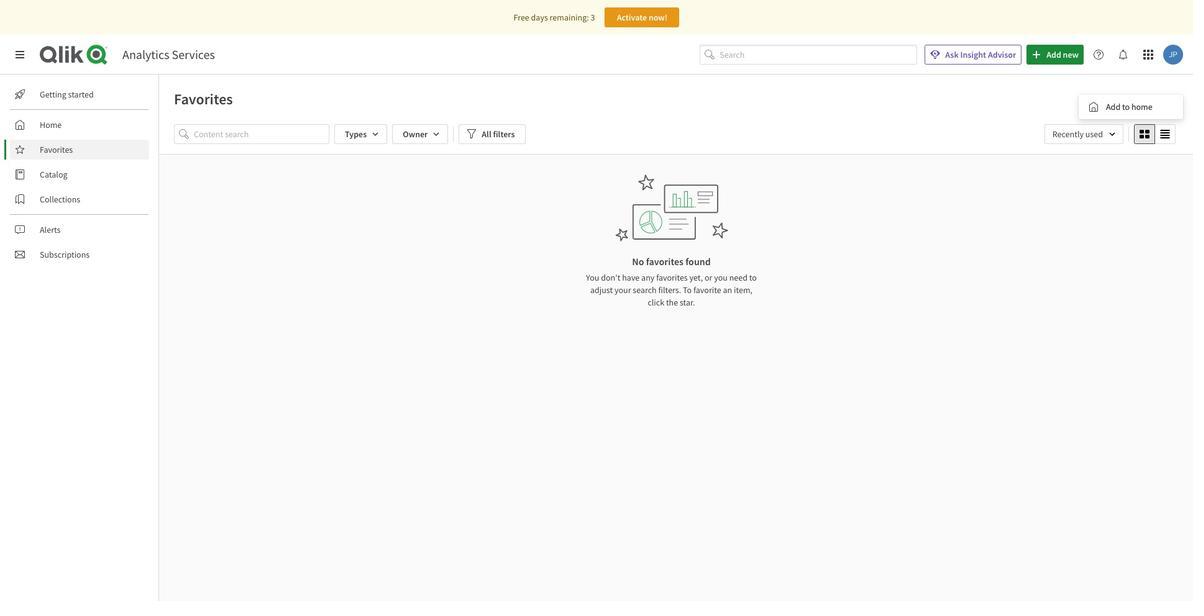 Task type: describe. For each thing, give the bounding box(es) containing it.
add to home
[[1106, 101, 1153, 112]]

favorites inside navigation pane "element"
[[40, 144, 73, 155]]

need
[[729, 272, 748, 283]]

navigation pane element
[[0, 80, 158, 270]]

star.
[[680, 297, 695, 308]]

ask insight advisor
[[945, 49, 1016, 60]]

adjust
[[590, 285, 613, 296]]

favorites link
[[10, 140, 149, 160]]

ask
[[945, 49, 959, 60]]

started
[[68, 89, 94, 100]]

close sidebar menu image
[[15, 50, 25, 60]]

favorite
[[694, 285, 721, 296]]

you
[[714, 272, 728, 283]]

Content search text field
[[194, 124, 329, 144]]

filters region
[[174, 122, 1178, 147]]

free days remaining: 3
[[514, 12, 595, 23]]

switch view group
[[1134, 124, 1176, 144]]

3
[[591, 12, 595, 23]]

yet,
[[690, 272, 703, 283]]

activate now!
[[617, 12, 668, 23]]

to inside the no favorites found you don't have any favorites yet, or you need to adjust your search filters. to favorite an item, click the star.
[[749, 272, 757, 283]]

collections link
[[10, 190, 149, 209]]

now!
[[649, 12, 668, 23]]

item,
[[734, 285, 753, 296]]

to
[[683, 285, 692, 296]]

collections
[[40, 194, 80, 205]]

catalog link
[[10, 165, 149, 185]]

getting started
[[40, 89, 94, 100]]

0 vertical spatial favorites
[[174, 89, 233, 109]]

home link
[[10, 115, 149, 135]]

any
[[641, 272, 655, 283]]

advisor
[[988, 49, 1016, 60]]

getting
[[40, 89, 66, 100]]



Task type: vqa. For each thing, say whether or not it's contained in the screenshot.
THAT in the APPLICATION
no



Task type: locate. For each thing, give the bounding box(es) containing it.
alerts link
[[10, 220, 149, 240]]

Search text field
[[720, 45, 918, 65]]

subscriptions link
[[10, 245, 149, 265]]

0 horizontal spatial favorites
[[40, 144, 73, 155]]

0 vertical spatial to
[[1122, 101, 1130, 112]]

0 horizontal spatial to
[[749, 272, 757, 283]]

searchbar element
[[700, 45, 918, 65]]

ask insight advisor button
[[925, 45, 1022, 65]]

favorites
[[646, 255, 684, 268], [656, 272, 688, 283]]

no
[[632, 255, 644, 268]]

1 vertical spatial favorites
[[40, 144, 73, 155]]

days
[[531, 12, 548, 23]]

the
[[666, 297, 678, 308]]

free
[[514, 12, 529, 23]]

favorites down services on the top
[[174, 89, 233, 109]]

to
[[1122, 101, 1130, 112], [749, 272, 757, 283]]

1 horizontal spatial to
[[1122, 101, 1130, 112]]

recently used image
[[1045, 124, 1124, 144]]

to right add
[[1122, 101, 1130, 112]]

1 horizontal spatial favorites
[[174, 89, 233, 109]]

your
[[615, 285, 631, 296]]

you
[[586, 272, 599, 283]]

have
[[622, 272, 640, 283]]

favorites up any on the right top
[[646, 255, 684, 268]]

add to home button
[[1081, 97, 1181, 117]]

services
[[172, 47, 215, 62]]

to right need
[[749, 272, 757, 283]]

search
[[633, 285, 657, 296]]

analytics
[[122, 47, 169, 62]]

to inside button
[[1122, 101, 1130, 112]]

remaining:
[[550, 12, 589, 23]]

add
[[1106, 101, 1121, 112]]

1 vertical spatial to
[[749, 272, 757, 283]]

activate now! link
[[605, 7, 680, 27]]

no favorites found you don't have any favorites yet, or you need to adjust your search filters. to favorite an item, click the star.
[[586, 255, 757, 308]]

analytics services element
[[122, 47, 215, 62]]

insight
[[961, 49, 986, 60]]

alerts
[[40, 224, 61, 236]]

getting started link
[[10, 85, 149, 104]]

catalog
[[40, 169, 67, 180]]

favorites up catalog
[[40, 144, 73, 155]]

an
[[723, 285, 732, 296]]

found
[[686, 255, 711, 268]]

or
[[705, 272, 712, 283]]

analytics services
[[122, 47, 215, 62]]

favorites
[[174, 89, 233, 109], [40, 144, 73, 155]]

home
[[1132, 101, 1153, 112]]

filters.
[[658, 285, 681, 296]]

1 vertical spatial favorites
[[656, 272, 688, 283]]

subscriptions
[[40, 249, 90, 260]]

favorites up filters.
[[656, 272, 688, 283]]

0 vertical spatial favorites
[[646, 255, 684, 268]]

home
[[40, 119, 62, 131]]

click
[[648, 297, 664, 308]]

don't
[[601, 272, 621, 283]]

activate
[[617, 12, 647, 23]]



